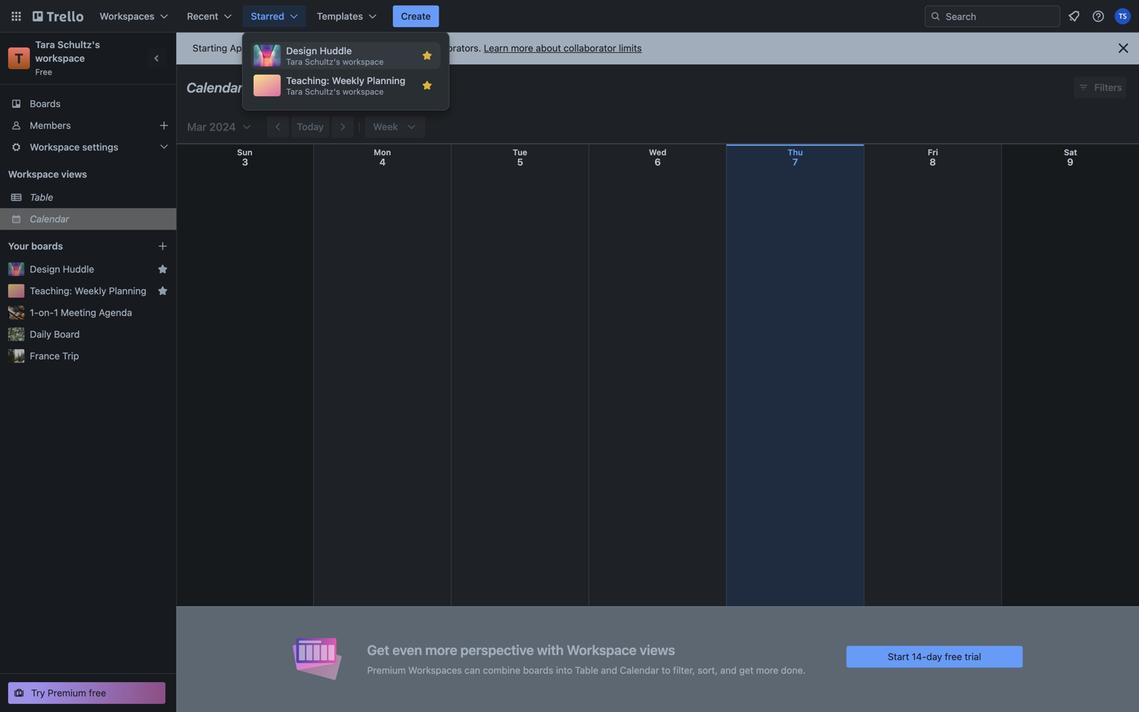 Task type: locate. For each thing, give the bounding box(es) containing it.
0 vertical spatial design
[[286, 45, 317, 56]]

and right "into"
[[601, 665, 617, 676]]

6
[[655, 156, 661, 167]]

boards
[[30, 98, 61, 109]]

1 horizontal spatial boards
[[523, 665, 553, 676]]

0 vertical spatial calendar
[[186, 79, 243, 95]]

free right 8,
[[259, 42, 276, 54]]

workspace
[[30, 141, 80, 153], [8, 169, 59, 180], [567, 642, 637, 658]]

done.
[[781, 665, 806, 676]]

weekly down design huddle tara schultz's workspace
[[332, 75, 364, 86]]

workspace up "into"
[[567, 642, 637, 658]]

0 vertical spatial more
[[511, 42, 533, 54]]

1 horizontal spatial and
[[720, 665, 737, 676]]

workspace down workspace settings
[[8, 169, 59, 180]]

table right "into"
[[575, 665, 598, 676]]

1 vertical spatial teaching:
[[30, 285, 72, 296]]

board
[[54, 329, 80, 340]]

settings
[[82, 141, 118, 153]]

design down your boards
[[30, 263, 60, 275]]

tara
[[35, 39, 55, 50], [286, 57, 303, 66], [286, 87, 303, 96]]

boards link
[[0, 93, 176, 115]]

8
[[930, 156, 936, 167]]

10
[[408, 42, 419, 54]]

huddle for design huddle tara schultz's workspace
[[320, 45, 352, 56]]

more right the get on the bottom of page
[[756, 665, 779, 676]]

free inside button
[[89, 687, 106, 698]]

free right the try
[[89, 687, 106, 698]]

free for workspaces
[[259, 42, 276, 54]]

tara up "free"
[[35, 39, 55, 50]]

workspaces left the will
[[279, 42, 332, 54]]

1 vertical spatial planning
[[109, 285, 146, 296]]

starred icon image
[[422, 50, 433, 61], [422, 80, 433, 91], [157, 264, 168, 275], [157, 285, 168, 296]]

0 vertical spatial huddle
[[320, 45, 352, 56]]

mon
[[374, 147, 391, 157]]

trip
[[62, 350, 79, 361]]

design
[[286, 45, 317, 56], [30, 263, 60, 275]]

0 vertical spatial tara
[[35, 39, 55, 50]]

to
[[397, 42, 406, 54], [662, 665, 671, 676]]

templates
[[317, 11, 363, 22]]

2 vertical spatial workspaces
[[408, 665, 462, 676]]

tara up today
[[286, 87, 303, 96]]

starting
[[193, 42, 227, 54]]

1 horizontal spatial design
[[286, 45, 317, 56]]

workspace views
[[8, 169, 87, 180]]

schultz's down back to home image
[[57, 39, 100, 50]]

0 vertical spatial free
[[259, 42, 276, 54]]

get
[[739, 665, 754, 676]]

design inside 'button'
[[30, 263, 60, 275]]

1 horizontal spatial views
[[640, 642, 675, 658]]

weekly down design huddle 'button'
[[75, 285, 106, 296]]

get even more perspective with workspace views premium workspaces can combine boards into table and calendar to filter, sort, and get more done.
[[367, 642, 806, 676]]

boards
[[31, 240, 63, 252], [523, 665, 553, 676]]

planning for teaching: weekly planning tara schultz's workspace
[[367, 75, 406, 86]]

teaching:
[[286, 75, 329, 86], [30, 285, 72, 296]]

learn more about collaborator limits link
[[484, 42, 642, 54]]

1 vertical spatial schultz's
[[305, 57, 340, 66]]

1 horizontal spatial premium
[[367, 665, 406, 676]]

schultz's inside teaching: weekly planning tara schultz's workspace
[[305, 87, 340, 96]]

views up filter,
[[640, 642, 675, 658]]

views
[[61, 169, 87, 180], [640, 642, 675, 658]]

limits
[[619, 42, 642, 54]]

free
[[259, 42, 276, 54], [945, 651, 962, 662], [89, 687, 106, 698]]

free right the day
[[945, 651, 962, 662]]

1 horizontal spatial teaching:
[[286, 75, 329, 86]]

design huddle button
[[30, 262, 152, 276]]

teaching: inside teaching: weekly planning tara schultz's workspace
[[286, 75, 329, 86]]

create button
[[393, 5, 439, 27]]

0 vertical spatial boards
[[31, 240, 63, 252]]

planning for teaching: weekly planning
[[109, 285, 146, 296]]

4
[[380, 156, 386, 167]]

views inside the get even more perspective with workspace views premium workspaces can combine boards into table and calendar to filter, sort, and get more done.
[[640, 642, 675, 658]]

schultz's
[[57, 39, 100, 50], [305, 57, 340, 66], [305, 87, 340, 96]]

weekly for teaching: weekly planning tara schultz's workspace
[[332, 75, 364, 86]]

3
[[242, 156, 248, 167]]

2 horizontal spatial free
[[945, 651, 962, 662]]

1 horizontal spatial to
[[662, 665, 671, 676]]

1 vertical spatial calendar
[[30, 213, 69, 224]]

can
[[465, 665, 480, 676]]

premium right the try
[[48, 687, 86, 698]]

0 horizontal spatial and
[[601, 665, 617, 676]]

planning inside teaching: weekly planning tara schultz's workspace
[[367, 75, 406, 86]]

1 vertical spatial boards
[[523, 665, 553, 676]]

1 vertical spatial views
[[640, 642, 675, 658]]

boards inside the your boards with 5 items element
[[31, 240, 63, 252]]

planning
[[367, 75, 406, 86], [109, 285, 146, 296]]

views down workspace settings
[[61, 169, 87, 180]]

design huddle tara schultz's workspace
[[286, 45, 384, 66]]

1
[[54, 307, 58, 318]]

1 vertical spatial workspaces
[[279, 42, 332, 54]]

0 horizontal spatial weekly
[[75, 285, 106, 296]]

0 horizontal spatial premium
[[48, 687, 86, 698]]

daily board link
[[30, 328, 168, 341]]

0 horizontal spatial views
[[61, 169, 87, 180]]

design huddle
[[30, 263, 94, 275]]

0 vertical spatial planning
[[367, 75, 406, 86]]

more right even
[[425, 642, 457, 658]]

collaborator
[[564, 42, 616, 54]]

premium
[[367, 665, 406, 676], [48, 687, 86, 698]]

limited
[[365, 42, 395, 54]]

2 vertical spatial schultz's
[[305, 87, 340, 96]]

filter,
[[673, 665, 695, 676]]

teaching: for teaching: weekly planning tara schultz's workspace
[[286, 75, 329, 86]]

be
[[352, 42, 363, 54]]

to left 10
[[397, 42, 406, 54]]

workspace up "free"
[[35, 53, 85, 64]]

1 horizontal spatial huddle
[[320, 45, 352, 56]]

calendar inside the get even more perspective with workspace views premium workspaces can combine boards into table and calendar to filter, sort, and get more done.
[[620, 665, 659, 676]]

1 horizontal spatial weekly
[[332, 75, 364, 86]]

on-
[[39, 307, 54, 318]]

1 horizontal spatial free
[[259, 42, 276, 54]]

teaching: down design huddle tara schultz's workspace
[[286, 75, 329, 86]]

1 vertical spatial weekly
[[75, 285, 106, 296]]

2 horizontal spatial more
[[756, 665, 779, 676]]

1 vertical spatial huddle
[[63, 263, 94, 275]]

0 vertical spatial schultz's
[[57, 39, 100, 50]]

workspace down members
[[30, 141, 80, 153]]

2 vertical spatial free
[[89, 687, 106, 698]]

1 horizontal spatial more
[[511, 42, 533, 54]]

schultz's down the will
[[305, 57, 340, 66]]

your
[[8, 240, 29, 252]]

try premium free button
[[8, 682, 165, 704]]

sort,
[[698, 665, 718, 676]]

more right learn
[[511, 42, 533, 54]]

0 vertical spatial premium
[[367, 665, 406, 676]]

workspace settings
[[30, 141, 118, 153]]

table inside the get even more perspective with workspace views premium workspaces can combine boards into table and calendar to filter, sort, and get more done.
[[575, 665, 598, 676]]

1 vertical spatial to
[[662, 665, 671, 676]]

weekly
[[332, 75, 364, 86], [75, 285, 106, 296]]

workspace inside the tara schultz's workspace free
[[35, 53, 85, 64]]

1 horizontal spatial workspaces
[[279, 42, 332, 54]]

teaching: weekly planning button
[[30, 284, 152, 298]]

1 vertical spatial tara
[[286, 57, 303, 66]]

daily board
[[30, 329, 80, 340]]

premium down get at the bottom left of the page
[[367, 665, 406, 676]]

search image
[[930, 11, 941, 22]]

2 vertical spatial tara
[[286, 87, 303, 96]]

more
[[511, 42, 533, 54], [425, 642, 457, 658], [756, 665, 779, 676]]

0 horizontal spatial boards
[[31, 240, 63, 252]]

0 horizontal spatial design
[[30, 263, 60, 275]]

primary element
[[0, 0, 1139, 33]]

templates button
[[309, 5, 385, 27]]

calendar
[[186, 79, 243, 95], [30, 213, 69, 224], [620, 665, 659, 676]]

0 vertical spatial to
[[397, 42, 406, 54]]

1 horizontal spatial table
[[575, 665, 598, 676]]

1 vertical spatial premium
[[48, 687, 86, 698]]

workspaces
[[100, 11, 155, 22], [279, 42, 332, 54], [408, 665, 462, 676]]

boards up design huddle
[[31, 240, 63, 252]]

calendar left filter,
[[620, 665, 659, 676]]

1 horizontal spatial calendar
[[186, 79, 243, 95]]

huddle inside design huddle tara schultz's workspace
[[320, 45, 352, 56]]

1-on-1 meeting agenda link
[[30, 306, 168, 319]]

and
[[601, 665, 617, 676], [720, 665, 737, 676]]

huddle for design huddle
[[63, 263, 94, 275]]

0 horizontal spatial workspaces
[[100, 11, 155, 22]]

schultz's up today
[[305, 87, 340, 96]]

calendar up your boards
[[30, 213, 69, 224]]

1 vertical spatial design
[[30, 263, 60, 275]]

2 vertical spatial workspace
[[567, 642, 637, 658]]

table down workspace views
[[30, 192, 53, 203]]

0 horizontal spatial huddle
[[63, 263, 94, 275]]

teaching: up on- at the top left
[[30, 285, 72, 296]]

premium inside button
[[48, 687, 86, 698]]

teaching: inside button
[[30, 285, 72, 296]]

filters button
[[1074, 77, 1126, 98]]

0 vertical spatial teaching:
[[286, 75, 329, 86]]

0 horizontal spatial more
[[425, 642, 457, 658]]

0 horizontal spatial table
[[30, 192, 53, 203]]

boards down with
[[523, 665, 553, 676]]

8,
[[248, 42, 256, 54]]

workspaces inside the get even more perspective with workspace views premium workspaces can combine boards into table and calendar to filter, sort, and get more done.
[[408, 665, 462, 676]]

0 horizontal spatial calendar
[[30, 213, 69, 224]]

workspaces down even
[[408, 665, 462, 676]]

0 horizontal spatial free
[[89, 687, 106, 698]]

workspaces up workspace navigation collapse icon on the left
[[100, 11, 155, 22]]

workspace up week
[[342, 87, 384, 96]]

weekly inside teaching: weekly planning tara schultz's workspace
[[332, 75, 364, 86]]

huddle inside design huddle 'button'
[[63, 263, 94, 275]]

design left the will
[[286, 45, 317, 56]]

mar 2024 button
[[182, 116, 252, 138]]

planning up 'agenda'
[[109, 285, 146, 296]]

Search field
[[941, 6, 1060, 26]]

try
[[31, 687, 45, 698]]

2 horizontal spatial calendar
[[620, 665, 659, 676]]

2 vertical spatial calendar
[[620, 665, 659, 676]]

today button
[[292, 116, 329, 138]]

weekly inside button
[[75, 285, 106, 296]]

planning inside button
[[109, 285, 146, 296]]

workspaces button
[[92, 5, 176, 27]]

premium inside the get even more perspective with workspace views premium workspaces can combine boards into table and calendar to filter, sort, and get more done.
[[367, 665, 406, 676]]

2 horizontal spatial workspaces
[[408, 665, 462, 676]]

1 vertical spatial free
[[945, 651, 962, 662]]

france trip link
[[30, 349, 168, 363]]

starred
[[251, 11, 284, 22]]

tara down 'starred' 'popup button'
[[286, 57, 303, 66]]

0 horizontal spatial planning
[[109, 285, 146, 296]]

huddle down the your boards with 5 items element
[[63, 263, 94, 275]]

1 vertical spatial workspace
[[8, 169, 59, 180]]

workspaces inside dropdown button
[[100, 11, 155, 22]]

free for trial
[[945, 651, 962, 662]]

workspace inside dropdown button
[[30, 141, 80, 153]]

into
[[556, 665, 572, 676]]

0 vertical spatial workspace
[[30, 141, 80, 153]]

about
[[536, 42, 561, 54]]

starred button
[[243, 5, 306, 27]]

meeting
[[61, 307, 96, 318]]

planning down 'limited'
[[367, 75, 406, 86]]

0 vertical spatial weekly
[[332, 75, 364, 86]]

calendar up mar 2024 button
[[186, 79, 243, 95]]

1 horizontal spatial planning
[[367, 75, 406, 86]]

workspace inside design huddle tara schultz's workspace
[[342, 57, 384, 66]]

huddle down templates
[[320, 45, 352, 56]]

0 horizontal spatial teaching:
[[30, 285, 72, 296]]

0 vertical spatial workspaces
[[100, 11, 155, 22]]

workspace down be
[[342, 57, 384, 66]]

table
[[30, 192, 53, 203], [575, 665, 598, 676]]

to left filter,
[[662, 665, 671, 676]]

teaching: weekly planning
[[30, 285, 146, 296]]

design inside design huddle tara schultz's workspace
[[286, 45, 317, 56]]

and left the get on the bottom of page
[[720, 665, 737, 676]]

1 vertical spatial table
[[575, 665, 598, 676]]



Task type: vqa. For each thing, say whether or not it's contained in the screenshot.
ideas in the : Once the ideas are clearly defined, the task can move to #todo stage. Here, the owner of the idea can move to #doing once s/he is ready. He can also wait a bit for other member
no



Task type: describe. For each thing, give the bounding box(es) containing it.
7
[[793, 156, 798, 167]]

day
[[927, 651, 942, 662]]

2 and from the left
[[720, 665, 737, 676]]

combine
[[483, 665, 521, 676]]

0 horizontal spatial to
[[397, 42, 406, 54]]

schultz's inside design huddle tara schultz's workspace
[[305, 57, 340, 66]]

wed
[[649, 147, 667, 157]]

workspace inside the get even more perspective with workspace views premium workspaces can combine boards into table and calendar to filter, sort, and get more done.
[[567, 642, 637, 658]]

collaborators.
[[421, 42, 481, 54]]

Calendar text field
[[186, 75, 243, 100]]

to inside the get even more perspective with workspace views premium workspaces can combine boards into table and calendar to filter, sort, and get more done.
[[662, 665, 671, 676]]

workspace navigation collapse icon image
[[148, 49, 167, 68]]

start 14-day free trial link
[[847, 646, 1023, 668]]

1-on-1 meeting agenda
[[30, 307, 132, 318]]

tara inside teaching: weekly planning tara schultz's workspace
[[286, 87, 303, 96]]

design for design huddle tara schultz's workspace
[[286, 45, 317, 56]]

try premium free
[[31, 687, 106, 698]]

members
[[30, 120, 71, 131]]

tara schultz (taraschultz7) image
[[1115, 8, 1131, 24]]

tara inside the tara schultz's workspace free
[[35, 39, 55, 50]]

learn
[[484, 42, 508, 54]]

calendar link
[[30, 212, 168, 226]]

add board image
[[157, 241, 168, 252]]

9
[[1067, 156, 1074, 167]]

create
[[401, 11, 431, 22]]

1 and from the left
[[601, 665, 617, 676]]

schultz's inside the tara schultz's workspace free
[[57, 39, 100, 50]]

france trip
[[30, 350, 79, 361]]

mar 2024
[[187, 120, 236, 133]]

workspace for workspace views
[[8, 169, 59, 180]]

5
[[517, 156, 523, 167]]

free
[[35, 67, 52, 77]]

start
[[888, 651, 909, 662]]

perspective
[[461, 642, 534, 658]]

thu
[[788, 147, 803, 157]]

teaching: for teaching: weekly planning
[[30, 285, 72, 296]]

week button
[[365, 116, 425, 138]]

1-
[[30, 307, 39, 318]]

daily
[[30, 329, 51, 340]]

tara inside design huddle tara schultz's workspace
[[286, 57, 303, 66]]

tara schultz's workspace link
[[35, 39, 102, 64]]

your boards
[[8, 240, 63, 252]]

boards inside the get even more perspective with workspace views premium workspaces can combine boards into table and calendar to filter, sort, and get more done.
[[523, 665, 553, 676]]

get
[[367, 642, 389, 658]]

calendar inside calendar link
[[30, 213, 69, 224]]

members link
[[0, 115, 176, 136]]

2 vertical spatial more
[[756, 665, 779, 676]]

0 notifications image
[[1066, 8, 1082, 24]]

week
[[373, 121, 398, 132]]

mar
[[187, 120, 207, 133]]

workspace for workspace settings
[[30, 141, 80, 153]]

open information menu image
[[1092, 9, 1105, 23]]

tara schultz's workspace free
[[35, 39, 102, 77]]

weekly for teaching: weekly planning
[[75, 285, 106, 296]]

trial
[[965, 651, 981, 662]]

back to home image
[[33, 5, 83, 27]]

recent button
[[179, 5, 240, 27]]

sun
[[237, 147, 252, 157]]

tue
[[513, 147, 527, 157]]

2024
[[209, 120, 236, 133]]

1 vertical spatial more
[[425, 642, 457, 658]]

recent
[[187, 11, 218, 22]]

even
[[393, 642, 422, 658]]

0 vertical spatial table
[[30, 192, 53, 203]]

starting apr 8, free workspaces will be limited to 10 collaborators. learn more about collaborator limits
[[193, 42, 642, 54]]

will
[[335, 42, 349, 54]]

apr
[[230, 42, 245, 54]]

table link
[[30, 191, 168, 204]]

your boards with 5 items element
[[8, 238, 137, 254]]

today
[[297, 121, 324, 132]]

with
[[537, 642, 564, 658]]

workspace settings button
[[0, 136, 176, 158]]

start 14-day free trial
[[888, 651, 981, 662]]

filters
[[1095, 82, 1122, 93]]

teaching: weekly planning tara schultz's workspace
[[286, 75, 406, 96]]

fri
[[928, 147, 938, 157]]

0 vertical spatial views
[[61, 169, 87, 180]]

agenda
[[99, 307, 132, 318]]

t link
[[8, 47, 30, 69]]

workspace inside teaching: weekly planning tara schultz's workspace
[[342, 87, 384, 96]]

design for design huddle
[[30, 263, 60, 275]]

14-
[[912, 651, 927, 662]]

france
[[30, 350, 60, 361]]

t
[[15, 50, 23, 66]]



